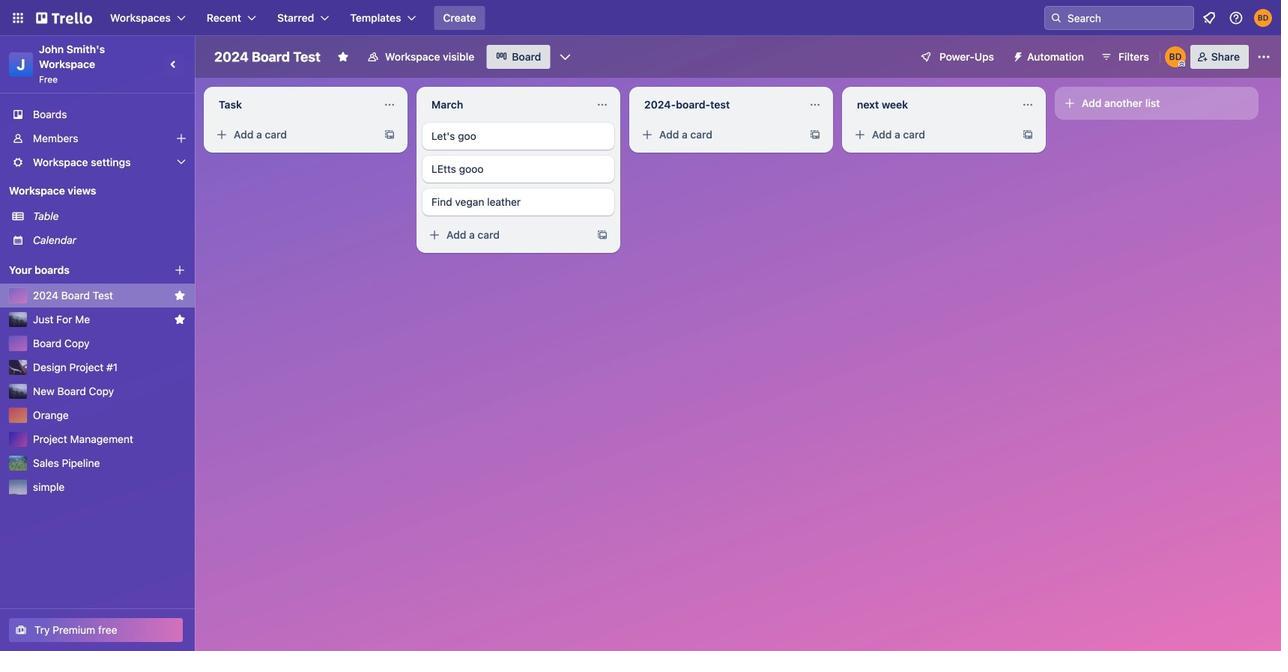 Task type: locate. For each thing, give the bounding box(es) containing it.
1 vertical spatial starred icon image
[[174, 314, 186, 326]]

2 horizontal spatial create from template… image
[[809, 129, 821, 141]]

None text field
[[423, 93, 590, 117], [635, 93, 803, 117], [423, 93, 590, 117], [635, 93, 803, 117]]

customize views image
[[558, 49, 573, 64]]

your boards with 9 items element
[[9, 261, 151, 279]]

back to home image
[[36, 6, 92, 30]]

1 horizontal spatial create from template… image
[[596, 229, 608, 241]]

this member is an admin of this board. image
[[1178, 61, 1185, 67]]

show menu image
[[1257, 49, 1272, 64]]

Board name text field
[[207, 45, 328, 69]]

None text field
[[210, 93, 378, 117], [848, 93, 1016, 117], [210, 93, 378, 117], [848, 93, 1016, 117]]

star or unstar board image
[[337, 51, 349, 63]]

barb dwyer (barbdwyer3) image
[[1254, 9, 1272, 27]]

0 notifications image
[[1200, 9, 1218, 27]]

create from template… image
[[1022, 129, 1034, 141]]

0 horizontal spatial create from template… image
[[384, 129, 396, 141]]

create from template… image
[[384, 129, 396, 141], [809, 129, 821, 141], [596, 229, 608, 241]]

barb dwyer (barbdwyer3) image
[[1165, 46, 1186, 67]]

0 vertical spatial starred icon image
[[174, 290, 186, 302]]

add board image
[[174, 264, 186, 276]]

starred icon image
[[174, 290, 186, 302], [174, 314, 186, 326]]



Task type: describe. For each thing, give the bounding box(es) containing it.
primary element
[[0, 0, 1281, 36]]

open information menu image
[[1229, 10, 1244, 25]]

2 starred icon image from the top
[[174, 314, 186, 326]]

search image
[[1050, 12, 1062, 24]]

sm image
[[1006, 45, 1027, 66]]

1 starred icon image from the top
[[174, 290, 186, 302]]

Search field
[[1062, 7, 1194, 28]]

workspace navigation collapse icon image
[[163, 54, 184, 75]]



Task type: vqa. For each thing, say whether or not it's contained in the screenshot.
"Customize views" "image"
yes



